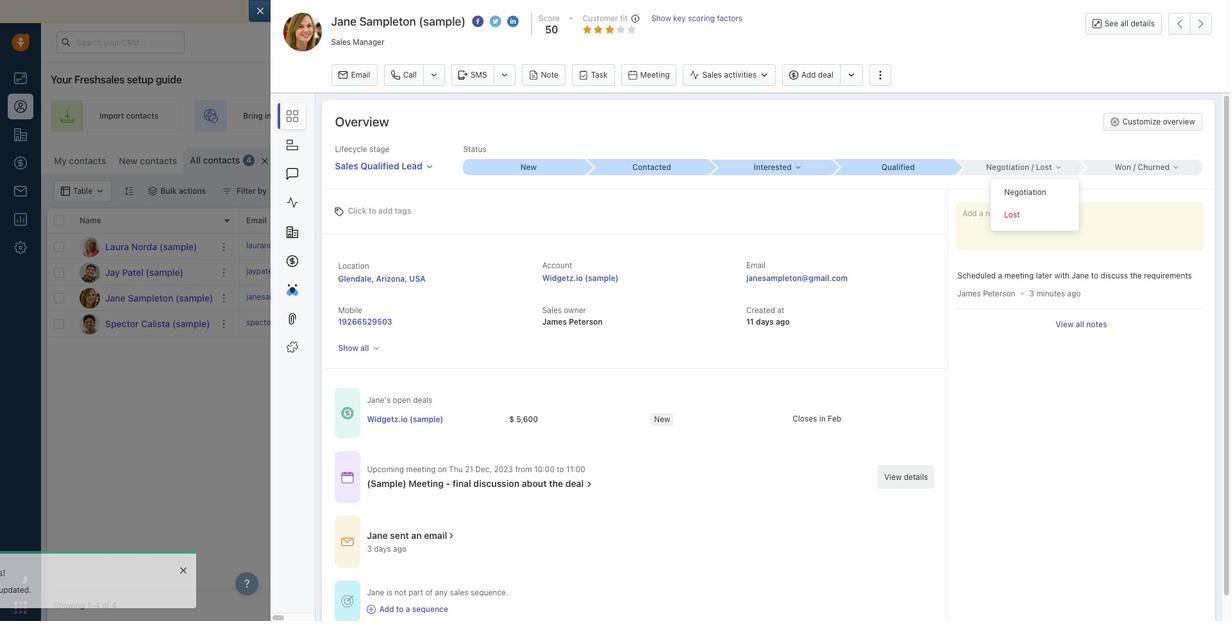Task type: describe. For each thing, give the bounding box(es) containing it.
import for import contacts link
[[99, 111, 124, 121]]

notes
[[1087, 320, 1108, 329]]

freshsales
[[74, 74, 125, 85]]

(sample) down deals at bottom left
[[410, 414, 444, 424]]

0 vertical spatial janesampleton@gmail.com link
[[747, 272, 848, 285]]

1 horizontal spatial email
[[599, 6, 622, 17]]

jaypatelsample@gmail.com + click to add
[[246, 266, 393, 276]]

acme inc (sample)
[[920, 242, 988, 251]]

open
[[393, 395, 411, 405]]

1 your from the left
[[328, 6, 347, 17]]

days inside created at 11 days ago
[[756, 317, 774, 327]]

sales manager
[[331, 37, 385, 47]]

deliverability
[[432, 6, 486, 17]]

0 horizontal spatial qualified
[[361, 160, 400, 171]]

spectorcalista@gmail.com 3684945781
[[246, 318, 390, 327]]

customize overview
[[1123, 117, 1196, 126]]

e corp (sample)
[[920, 268, 979, 277]]

2023
[[494, 465, 513, 474]]

1 horizontal spatial a
[[999, 271, 1003, 280]]

add inside overview dialog
[[379, 206, 393, 215]]

arizona,
[[376, 274, 408, 284]]

account for account widgetz.io (sample)
[[543, 260, 573, 270]]

0 horizontal spatial new
[[119, 155, 138, 166]]

in for closes
[[820, 414, 826, 423]]

my contacts
[[54, 155, 106, 166]]

filter by button
[[214, 180, 275, 202]]

0 horizontal spatial days
[[374, 544, 391, 554]]

/ for churned
[[1134, 162, 1136, 172]]

0 horizontal spatial of
[[102, 601, 109, 610]]

final
[[453, 478, 472, 489]]

sync
[[566, 6, 586, 17]]

score 50
[[539, 13, 560, 35]]

details inside view details link
[[905, 472, 929, 482]]

add inside press space to select this row. row
[[379, 266, 393, 276]]

of inside overview dialog
[[426, 588, 433, 597]]

0 vertical spatial of
[[588, 6, 597, 17]]

deal inside add deal link
[[1097, 111, 1112, 121]]

spector
[[105, 318, 139, 329]]

website
[[274, 111, 303, 121]]

1 vertical spatial meeting
[[409, 478, 444, 489]]

add inside the add deal button
[[802, 70, 816, 80]]

james inside sales owner james peterson
[[543, 317, 567, 327]]

customize for customize overview
[[1123, 117, 1162, 126]]

data
[[776, 6, 795, 17]]

peterson down at
[[769, 319, 801, 328]]

status
[[464, 144, 487, 154]]

container_wx8msf4aqz5i3rn1 image inside filter by button
[[223, 187, 232, 196]]

james down the 'created'
[[743, 319, 767, 328]]

created at 11 days ago
[[747, 305, 790, 327]]

jane is not part of any sales sequence.
[[367, 588, 508, 597]]

thu
[[449, 465, 463, 474]]

j image
[[80, 262, 100, 283]]

2 vertical spatial widgetz.io (sample) link
[[367, 414, 444, 425]]

name row
[[47, 209, 240, 234]]

jane sampleton (sample) link
[[105, 292, 213, 304]]

my
[[54, 155, 67, 166]]

(sample) inside "link"
[[176, 292, 213, 303]]

corp
[[927, 268, 945, 277]]

new inside row
[[655, 414, 671, 424]]

filter
[[237, 186, 256, 196]]

press space to select this row. row containing spector calista (sample)
[[47, 311, 240, 337]]

deal inside the add deal button
[[819, 70, 834, 80]]

1 vertical spatial click
[[350, 266, 368, 276]]

1 horizontal spatial qualified
[[882, 162, 915, 172]]

1 horizontal spatial meeting
[[1005, 271, 1034, 280]]

filter by
[[237, 186, 267, 196]]

19266529503
[[338, 317, 392, 327]]

call button
[[384, 64, 423, 86]]

an
[[411, 530, 422, 541]]

(sample)
[[367, 478, 407, 489]]

lifecycle
[[335, 144, 367, 154]]

row group containing 18
[[240, 234, 1226, 337]]

laura
[[105, 241, 129, 252]]

calista
[[141, 318, 170, 329]]

janesampleton@gmail.com inside overview dialog
[[747, 273, 848, 283]]

2 vertical spatial james peterson
[[743, 319, 801, 328]]

1 vertical spatial lost
[[1005, 210, 1021, 219]]

more...
[[309, 156, 335, 166]]

e corp (sample) link
[[920, 268, 979, 277]]

1 horizontal spatial sales
[[752, 6, 774, 17]]

techcave (sample)
[[920, 319, 988, 328]]

location
[[338, 261, 369, 271]]

widgetz.io (sample) inside overview dialog
[[367, 414, 444, 424]]

about
[[522, 478, 547, 489]]

view for view all notes
[[1056, 320, 1074, 329]]

twitter circled image
[[490, 15, 502, 28]]

0 horizontal spatial meeting
[[406, 465, 436, 474]]

sales for sales manager
[[331, 37, 351, 47]]

to left discuss in the top right of the page
[[1092, 271, 1099, 280]]

add for add deal link
[[1080, 111, 1095, 121]]

11
[[747, 317, 754, 327]]

norda
[[131, 241, 157, 252]]

0 vertical spatial the
[[1131, 271, 1143, 280]]

to down not
[[396, 605, 404, 614]]

import contacts for import contacts link
[[99, 111, 159, 121]]

s image
[[80, 313, 100, 334]]

-
[[446, 478, 451, 489]]

with
[[1055, 271, 1070, 280]]

upcoming meeting on thu 21 dec, 2023 from 10:00 to 11:00
[[367, 465, 586, 474]]

overview dialog
[[249, 0, 1232, 621]]

negotiation for negotiation / lost
[[987, 162, 1030, 172]]

all
[[190, 155, 201, 166]]

customize table
[[971, 154, 1031, 164]]

note
[[541, 70, 559, 80]]

sales for sales activities
[[703, 70, 722, 80]]

jane left is
[[367, 588, 385, 597]]

show key scoring factors link
[[652, 13, 743, 37]]

location glendale, arizona, usa
[[338, 261, 426, 284]]

requirements
[[1145, 271, 1193, 280]]

1 vertical spatial the
[[549, 478, 563, 489]]

view all notes link
[[1056, 319, 1108, 330]]

account widgetz.io (sample)
[[543, 260, 619, 283]]

new link
[[464, 159, 587, 175]]

jane sampleton (sample) inside press space to select this row. row
[[105, 292, 213, 303]]

contacted link
[[587, 159, 710, 175]]

press space to select this row. row containing 18
[[240, 260, 1226, 286]]

task button
[[572, 64, 615, 86]]

$
[[510, 414, 515, 424]]

email inside overview dialog
[[424, 530, 447, 541]]

jaypatelsample@gmail.com
[[246, 266, 345, 276]]

negotiation / lost button
[[957, 160, 1080, 175]]

lauranordasample@gmail.com link
[[246, 240, 355, 254]]

qualified link
[[833, 159, 957, 175]]

sales for sales qualified lead
[[335, 160, 359, 171]]

overview
[[335, 114, 389, 129]]

not
[[395, 588, 407, 597]]

view details
[[885, 472, 929, 482]]

discussion
[[474, 478, 520, 489]]

(sample) inside account widgetz.io (sample)
[[585, 273, 619, 283]]

import for import contacts button
[[1063, 154, 1087, 164]]

1 horizontal spatial add deal
[[1080, 111, 1112, 121]]

peterson down scheduled
[[984, 289, 1016, 298]]

sequence
[[412, 605, 448, 614]]

close image
[[1213, 8, 1219, 15]]

scheduled
[[958, 271, 997, 280]]

to inside row
[[370, 266, 377, 276]]

on
[[438, 465, 447, 474]]

jay
[[105, 267, 120, 278]]

(sample) right techcave
[[956, 319, 988, 328]]

3684945781 link
[[343, 317, 390, 331]]

to left 11:00 at the left bottom of page
[[557, 465, 564, 474]]

all for view all notes
[[1077, 320, 1085, 329]]

press space to select this row. row containing jane sampleton (sample)
[[47, 286, 240, 311]]

lauranordasample@gmail.com
[[246, 241, 355, 250]]

freshworks switcher image
[[14, 601, 27, 614]]

owner
[[564, 305, 586, 315]]

techcave
[[920, 319, 954, 328]]

activities
[[725, 70, 757, 80]]

sales inside sales owner james peterson
[[543, 305, 562, 315]]

ago inside created at 11 days ago
[[776, 317, 790, 327]]

contacts inside import contacts link
[[126, 111, 159, 121]]

techcave (sample) link
[[920, 319, 988, 328]]

(sample) right inc
[[956, 242, 988, 251]]

4 inside all contacts 4
[[247, 156, 252, 165]]

patel
[[122, 267, 144, 278]]

phone
[[364, 216, 388, 225]]

0 horizontal spatial widgetz.io
[[367, 414, 408, 424]]

negotiation for negotiation
[[1005, 187, 1047, 197]]

10:00
[[535, 465, 555, 474]]

task
[[591, 70, 608, 80]]

sms
[[471, 70, 487, 80]]

acme inc (sample) link
[[920, 242, 988, 251]]

click inside overview dialog
[[348, 206, 367, 215]]

0 vertical spatial widgetz.io (sample) link
[[543, 273, 619, 283]]

grid containing 18
[[47, 207, 1226, 590]]



Task type: vqa. For each thing, say whether or not it's contained in the screenshot.


Task type: locate. For each thing, give the bounding box(es) containing it.
j image
[[80, 288, 100, 308]]

email inside grid
[[246, 216, 267, 225]]

a right scheduled
[[999, 271, 1003, 280]]

(sample) up jane sampleton (sample) "link"
[[146, 267, 183, 278]]

later
[[1037, 271, 1053, 280]]

3 down jane sent an email
[[367, 544, 372, 554]]

1 vertical spatial container_wx8msf4aqz5i3rn1 image
[[447, 531, 456, 540]]

new contacts button
[[113, 148, 184, 174], [119, 155, 177, 166]]

0 vertical spatial sampleton
[[360, 15, 416, 28]]

meeting down on at the bottom of page
[[409, 478, 444, 489]]

1 vertical spatial email
[[246, 216, 267, 225]]

add inside add to a sequence link
[[379, 605, 394, 614]]

customize for customize table
[[971, 154, 1010, 164]]

spector calista (sample) link
[[105, 317, 210, 330]]

0 vertical spatial jane sampleton (sample)
[[331, 15, 466, 28]]

account for account
[[920, 216, 951, 225]]

view for view details
[[885, 472, 902, 482]]

cell
[[1010, 234, 1226, 259], [432, 260, 529, 285], [1010, 260, 1226, 285], [432, 286, 529, 311], [625, 286, 721, 311], [1010, 286, 1226, 311], [432, 311, 529, 336], [625, 311, 721, 336], [817, 311, 914, 336], [1010, 311, 1226, 336]]

1 horizontal spatial /
[[1134, 162, 1136, 172]]

a down not
[[406, 605, 410, 614]]

0 horizontal spatial sales
[[450, 588, 469, 597]]

0 horizontal spatial widgetz.io (sample) link
[[367, 414, 444, 425]]

widgetz.io (sample) link down open
[[367, 414, 444, 425]]

2 vertical spatial import
[[1063, 154, 1087, 164]]

james
[[743, 268, 767, 277], [958, 289, 982, 298], [543, 317, 567, 327], [743, 319, 767, 328]]

1 horizontal spatial new
[[521, 162, 537, 172]]

add deal inside button
[[802, 70, 834, 80]]

bring in website leads link
[[195, 100, 348, 132]]

linkedin circled image
[[508, 15, 519, 28]]

import contacts down setup
[[99, 111, 159, 121]]

contacts inside import contacts button
[[1089, 154, 1122, 164]]

1 vertical spatial import contacts
[[1063, 154, 1122, 164]]

jane right j image
[[105, 292, 126, 303]]

add up phone at the left top of the page
[[379, 206, 393, 215]]

actions
[[179, 186, 206, 196]]

/ right table
[[1032, 162, 1035, 172]]

0 horizontal spatial 3
[[367, 544, 372, 554]]

jane sampleton (sample) inside overview dialog
[[331, 15, 466, 28]]

meeting left on at the bottom of page
[[406, 465, 436, 474]]

all down 3684945781 link
[[361, 343, 369, 353]]

janesampleton@gmail.com down jaypatelsample@gmail.com link
[[246, 292, 343, 301]]

click right "+"
[[350, 266, 368, 276]]

import contacts for import contacts button
[[1063, 154, 1122, 164]]

1 horizontal spatial details
[[1132, 19, 1156, 28]]

jane up 3 days ago
[[367, 530, 388, 541]]

0 horizontal spatial email
[[424, 530, 447, 541]]

widgetz.io down jane's
[[367, 414, 408, 424]]

(sample) down scheduled
[[961, 293, 993, 303]]

0 vertical spatial email
[[599, 6, 622, 17]]

in for bring
[[265, 111, 272, 121]]

james down scheduled
[[958, 289, 982, 298]]

import contacts link
[[51, 100, 182, 132]]

import contacts inside import contacts link
[[99, 111, 159, 121]]

grid
[[47, 207, 1226, 590]]

0 vertical spatial 4
[[247, 156, 252, 165]]

sales inside overview dialog
[[450, 588, 469, 597]]

0 vertical spatial widgetz.io (sample)
[[920, 293, 993, 303]]

press space to select this row. row containing 50
[[240, 286, 1226, 311]]

2 your from the left
[[731, 6, 750, 17]]

show left key
[[652, 13, 672, 23]]

21
[[465, 465, 473, 474]]

james down owner
[[543, 317, 567, 327]]

click up work
[[348, 206, 367, 215]]

account inside account widgetz.io (sample)
[[543, 260, 573, 270]]

show all
[[338, 343, 369, 353]]

(sample) left facebook circled icon
[[419, 15, 466, 28]]

0 horizontal spatial deal
[[566, 478, 584, 489]]

minutes
[[1037, 289, 1066, 298]]

1 vertical spatial show
[[338, 343, 359, 353]]

/ right won
[[1134, 162, 1136, 172]]

see all details button
[[1086, 13, 1163, 35]]

widgetz.io (sample) up techcave (sample) link at the right of the page
[[920, 293, 993, 303]]

3 left the minutes
[[1030, 289, 1035, 298]]

0 vertical spatial add
[[379, 206, 393, 215]]

a
[[999, 271, 1003, 280], [406, 605, 410, 614]]

1 horizontal spatial customize
[[1123, 117, 1162, 126]]

1 vertical spatial customize
[[971, 154, 1010, 164]]

ago
[[1068, 289, 1082, 298], [776, 317, 790, 327], [393, 544, 407, 554]]

view details link
[[878, 465, 935, 489]]

to right mailbox on the left top of the page
[[384, 6, 393, 17]]

jaypatelsample@gmail.com link
[[246, 266, 345, 279]]

50
[[545, 24, 559, 35], [535, 292, 548, 304]]

Search your CRM... text field
[[56, 31, 185, 53]]

all for see all details
[[1121, 19, 1129, 28]]

1 vertical spatial james peterson
[[958, 289, 1016, 298]]

container_wx8msf4aqz5i3rn1 image left 'upcoming'
[[342, 471, 354, 484]]

add inside add deal link
[[1080, 111, 1095, 121]]

email up the 'created'
[[747, 260, 766, 270]]

(sample) up spector calista (sample)
[[176, 292, 213, 303]]

1 vertical spatial widgetz.io (sample) link
[[920, 293, 993, 303]]

closes
[[793, 414, 818, 423]]

1 horizontal spatial ago
[[776, 317, 790, 327]]

james peterson inside overview dialog
[[958, 289, 1016, 298]]

scheduled a meeting later with jane to discuss the requirements
[[958, 271, 1193, 280]]

1 row group from the left
[[47, 234, 240, 337]]

1 horizontal spatial sampleton
[[360, 15, 416, 28]]

row
[[367, 406, 935, 433]]

container_wx8msf4aqz5i3rn1 image
[[958, 155, 967, 164], [148, 187, 157, 196], [223, 187, 232, 196], [731, 268, 740, 277], [342, 407, 354, 420], [585, 480, 594, 489], [342, 535, 354, 548], [342, 595, 354, 607], [367, 605, 376, 614]]

email inside email janesampleton@gmail.com
[[747, 260, 766, 270]]

1 horizontal spatial import
[[688, 6, 717, 17]]

peterson up at
[[769, 268, 801, 277]]

2 horizontal spatial import
[[1063, 154, 1087, 164]]

0 horizontal spatial jane sampleton (sample)
[[105, 292, 213, 303]]

1 vertical spatial sampleton
[[128, 292, 173, 303]]

1 vertical spatial 50
[[535, 292, 548, 304]]

show down 3684945781 link
[[338, 343, 359, 353]]

add inside add contact button
[[1174, 154, 1189, 164]]

row group containing laura norda (sample)
[[47, 234, 240, 337]]

janesampleton@gmail.com link up at
[[747, 272, 848, 285]]

2 add from the top
[[379, 266, 393, 276]]

of right sync
[[588, 6, 597, 17]]

0 vertical spatial lost
[[1037, 162, 1053, 172]]

0 horizontal spatial the
[[549, 478, 563, 489]]

0 vertical spatial show
[[652, 13, 672, 23]]

12
[[299, 156, 307, 166]]

press space to select this row. row containing laura norda (sample)
[[47, 234, 240, 260]]

days down the 'created'
[[756, 317, 774, 327]]

1 vertical spatial days
[[374, 544, 391, 554]]

50 up 54
[[535, 292, 548, 304]]

0 vertical spatial a
[[999, 271, 1003, 280]]

5,600
[[517, 414, 538, 424]]

container_wx8msf4aqz5i3rn1 image inside add to a sequence link
[[367, 605, 376, 614]]

0 vertical spatial negotiation
[[987, 162, 1030, 172]]

email inside email button
[[351, 70, 371, 80]]

see all details
[[1105, 19, 1156, 28]]

fit
[[621, 13, 628, 23]]

your right scoring
[[731, 6, 750, 17]]

add for add contact button
[[1174, 154, 1189, 164]]

of left any
[[426, 588, 433, 597]]

1 vertical spatial negotiation
[[1005, 187, 1047, 197]]

inc
[[943, 242, 953, 251]]

all for show all
[[361, 343, 369, 353]]

won / churned button
[[1080, 160, 1203, 175]]

lost
[[1037, 162, 1053, 172], [1005, 210, 1021, 219]]

0 horizontal spatial account
[[543, 260, 573, 270]]

days down sent
[[374, 544, 391, 554]]

james peterson up at
[[743, 268, 801, 277]]

customer fit
[[583, 13, 628, 23]]

0 vertical spatial 3
[[1030, 289, 1035, 298]]

2 / from the left
[[1134, 162, 1136, 172]]

1 vertical spatial of
[[426, 588, 433, 597]]

import contacts group
[[1045, 148, 1150, 170]]

0 horizontal spatial customize
[[971, 154, 1010, 164]]

email down 'sales manager'
[[351, 70, 371, 80]]

sampleton inside "link"
[[128, 292, 173, 303]]

the right discuss in the top right of the page
[[1131, 271, 1143, 280]]

+
[[343, 266, 347, 276]]

click to add tags
[[348, 206, 412, 215]]

0 vertical spatial days
[[756, 317, 774, 327]]

1 vertical spatial in
[[820, 414, 826, 423]]

glendale, arizona, usa link
[[338, 274, 426, 284]]

won / churned link
[[1080, 160, 1203, 175]]

1 vertical spatial janesampleton@gmail.com link
[[246, 291, 343, 305]]

1 vertical spatial meeting
[[406, 465, 436, 474]]

in
[[265, 111, 272, 121], [820, 414, 826, 423]]

2 horizontal spatial widgetz.io
[[920, 293, 959, 303]]

0 horizontal spatial email
[[246, 216, 267, 225]]

1 vertical spatial deal
[[1097, 111, 1112, 121]]

your left mailbox on the left top of the page
[[328, 6, 347, 17]]

customize inside button
[[1123, 117, 1162, 126]]

your
[[51, 74, 72, 85]]

meeting left later
[[1005, 271, 1034, 280]]

bring
[[243, 111, 263, 121]]

in inside row
[[820, 414, 826, 423]]

row inside overview dialog
[[367, 406, 935, 433]]

deal
[[819, 70, 834, 80], [1097, 111, 1112, 121], [566, 478, 584, 489]]

1 / from the left
[[1032, 162, 1035, 172]]

0 vertical spatial meeting
[[641, 70, 670, 80]]

ago for 3 minutes ago
[[1068, 289, 1082, 298]]

add for add to a sequence link
[[379, 605, 394, 614]]

created
[[747, 305, 776, 315]]

container_wx8msf4aqz5i3rn1 image inside customize table button
[[958, 155, 967, 164]]

peterson inside sales owner james peterson
[[569, 317, 603, 327]]

(sample) up owner
[[585, 273, 619, 283]]

0 vertical spatial ago
[[1068, 289, 1082, 298]]

row containing closes in feb
[[367, 406, 935, 433]]

(sample) right norda
[[160, 241, 197, 252]]

sampleton down jay patel (sample) link
[[128, 292, 173, 303]]

0 horizontal spatial container_wx8msf4aqz5i3rn1 image
[[342, 471, 354, 484]]

1 horizontal spatial in
[[820, 414, 826, 423]]

email
[[351, 70, 371, 80], [246, 216, 267, 225], [747, 260, 766, 270]]

1 horizontal spatial widgetz.io (sample) link
[[543, 273, 619, 283]]

4 up filter by
[[247, 156, 252, 165]]

feb
[[828, 414, 842, 423]]

press space to select this row. row containing lauranordasample@gmail.com
[[240, 234, 1226, 260]]

18
[[535, 266, 546, 278]]

janesampleton@gmail.com link
[[747, 272, 848, 285], [246, 291, 343, 305]]

negotiation inside dropdown button
[[987, 162, 1030, 172]]

0 horizontal spatial add deal
[[802, 70, 834, 80]]

sent
[[390, 530, 409, 541]]

ago down sent
[[393, 544, 407, 554]]

discuss
[[1101, 271, 1129, 280]]

to up phone at the left top of the page
[[369, 206, 377, 215]]

0 horizontal spatial ago
[[393, 544, 407, 554]]

2 horizontal spatial email
[[747, 260, 766, 270]]

part
[[409, 588, 424, 597]]

ago down scheduled a meeting later with jane to discuss the requirements
[[1068, 289, 1082, 298]]

press space to select this row. row containing jay patel (sample)
[[47, 260, 240, 286]]

0 vertical spatial customize
[[1123, 117, 1162, 126]]

in right 'bring'
[[265, 111, 272, 121]]

3 for 3 days ago
[[367, 544, 372, 554]]

work phone
[[343, 216, 388, 225]]

add to a sequence link
[[367, 604, 508, 615]]

1 horizontal spatial import contacts
[[1063, 154, 1122, 164]]

lost inside dropdown button
[[1037, 162, 1053, 172]]

2 vertical spatial ago
[[393, 544, 407, 554]]

0 horizontal spatial view
[[885, 472, 902, 482]]

import down your freshsales setup guide
[[99, 111, 124, 121]]

ago down at
[[776, 317, 790, 327]]

0 horizontal spatial import contacts
[[99, 111, 159, 121]]

e
[[920, 268, 925, 277]]

1 horizontal spatial account
[[920, 216, 951, 225]]

by
[[258, 186, 267, 196]]

1 horizontal spatial meeting
[[641, 70, 670, 80]]

2 vertical spatial deal
[[566, 478, 584, 489]]

email down filter by
[[246, 216, 267, 225]]

2 vertical spatial of
[[102, 601, 109, 610]]

sampleton up manager
[[360, 15, 416, 28]]

1 vertical spatial account
[[543, 260, 573, 270]]

0 vertical spatial account
[[920, 216, 951, 225]]

row group
[[47, 234, 240, 337], [240, 234, 1226, 337]]

0 vertical spatial widgetz.io
[[543, 273, 583, 283]]

import down add deal link
[[1063, 154, 1087, 164]]

press space to select this row. row containing 54
[[240, 311, 1226, 337]]

facebook circled image
[[472, 15, 484, 28]]

sales qualified lead link
[[335, 155, 434, 173]]

0 vertical spatial click
[[348, 206, 367, 215]]

scoring
[[688, 13, 715, 23]]

new
[[119, 155, 138, 166], [521, 162, 537, 172], [655, 414, 671, 424]]

container_wx8msf4aqz5i3rn1 image
[[342, 471, 354, 484], [447, 531, 456, 540]]

your
[[328, 6, 347, 17], [731, 6, 750, 17]]

score
[[539, 13, 560, 23]]

customize inside button
[[971, 154, 1010, 164]]

import contacts down add deal link
[[1063, 154, 1122, 164]]

at
[[778, 305, 785, 315]]

show for show key scoring factors
[[652, 13, 672, 23]]

sales right any
[[450, 588, 469, 597]]

sales left activities
[[703, 70, 722, 80]]

l image
[[80, 236, 100, 257]]

1 vertical spatial ago
[[776, 317, 790, 327]]

connect
[[290, 6, 325, 17]]

1 vertical spatial a
[[406, 605, 410, 614]]

your freshsales setup guide
[[51, 74, 182, 85]]

50 down score
[[545, 24, 559, 35]]

0 vertical spatial import
[[688, 6, 717, 17]]

1 horizontal spatial janesampleton@gmail.com link
[[747, 272, 848, 285]]

lost down the negotiation / lost link
[[1005, 210, 1021, 219]]

the down 10:00
[[549, 478, 563, 489]]

sales left data
[[752, 6, 774, 17]]

0 vertical spatial import contacts
[[99, 111, 159, 121]]

mobile 19266529503
[[338, 305, 392, 327]]

james peterson down scheduled
[[958, 289, 1016, 298]]

1 horizontal spatial 3
[[1030, 289, 1035, 298]]

all left notes
[[1077, 320, 1085, 329]]

/ inside dropdown button
[[1032, 162, 1035, 172]]

meeting inside button
[[641, 70, 670, 80]]

all contacts link
[[190, 154, 240, 167]]

press space to select this row. row
[[47, 234, 240, 260], [240, 234, 1226, 260], [47, 260, 240, 286], [240, 260, 1226, 286], [47, 286, 240, 311], [240, 286, 1226, 311], [47, 311, 240, 337], [240, 311, 1226, 337]]

account up owner
[[543, 260, 573, 270]]

0 horizontal spatial a
[[406, 605, 410, 614]]

widgetz.io up owner
[[543, 273, 583, 283]]

4 right the 1–4
[[112, 601, 117, 610]]

to right location
[[370, 266, 377, 276]]

all right scoring
[[719, 6, 729, 17]]

(sample) right the corp
[[947, 268, 979, 277]]

in left feb
[[820, 414, 826, 423]]

email button
[[332, 64, 378, 86]]

container_wx8msf4aqz5i3rn1 image inside bulk actions button
[[148, 187, 157, 196]]

widgetz.io inside account widgetz.io (sample)
[[543, 273, 583, 283]]

interested button
[[710, 160, 833, 175]]

2 horizontal spatial widgetz.io (sample) link
[[920, 293, 993, 303]]

guide
[[156, 74, 182, 85]]

0 horizontal spatial /
[[1032, 162, 1035, 172]]

details inside 'see all details' button
[[1132, 19, 1156, 28]]

all
[[719, 6, 729, 17], [1121, 19, 1129, 28], [1077, 320, 1085, 329], [361, 343, 369, 353]]

new inside new link
[[521, 162, 537, 172]]

0 vertical spatial meeting
[[1005, 271, 1034, 280]]

note button
[[522, 64, 566, 86]]

all right see
[[1121, 19, 1129, 28]]

sales qualified lead
[[335, 160, 423, 171]]

0 horizontal spatial widgetz.io (sample)
[[367, 414, 444, 424]]

3 days ago
[[367, 544, 407, 554]]

0 horizontal spatial janesampleton@gmail.com link
[[246, 291, 343, 305]]

1 vertical spatial add
[[379, 266, 393, 276]]

50 inside press space to select this row. row
[[535, 292, 548, 304]]

import all your sales data link
[[688, 6, 798, 17]]

1 horizontal spatial view
[[1056, 320, 1074, 329]]

1 horizontal spatial email
[[351, 70, 371, 80]]

from
[[516, 465, 532, 474]]

tags
[[395, 206, 412, 215]]

1 vertical spatial view
[[885, 472, 902, 482]]

1–4
[[87, 601, 100, 610]]

janesampleton@gmail.com link up spectorcalista@gmail.com
[[246, 291, 343, 305]]

jane right 'with'
[[1072, 271, 1090, 280]]

laura norda (sample)
[[105, 241, 197, 252]]

name
[[80, 216, 101, 225]]

1 horizontal spatial widgetz.io (sample)
[[920, 293, 993, 303]]

container_wx8msf4aqz5i3rn1 image right 'an'
[[447, 531, 456, 540]]

/ inside button
[[1134, 162, 1136, 172]]

2 horizontal spatial deal
[[1097, 111, 1112, 121]]

1 horizontal spatial widgetz.io
[[543, 273, 583, 283]]

email right 'an'
[[424, 530, 447, 541]]

sales down "lifecycle" at the top
[[335, 160, 359, 171]]

1 add from the top
[[379, 206, 393, 215]]

jane sampleton (sample) up manager
[[331, 15, 466, 28]]

import inside button
[[1063, 154, 1087, 164]]

bulk actions button
[[140, 180, 214, 202]]

sales up 54
[[543, 305, 562, 315]]

50 button
[[542, 24, 559, 35]]

janesampleton@gmail.com up at
[[747, 273, 848, 283]]

widgetz.io (sample) down open
[[367, 414, 444, 424]]

19266529503 link
[[338, 317, 392, 327]]

show for show all
[[338, 343, 359, 353]]

email right sync
[[599, 6, 622, 17]]

james up the 'created'
[[743, 268, 767, 277]]

2 row group from the left
[[240, 234, 1226, 337]]

0 horizontal spatial 4
[[112, 601, 117, 610]]

1 horizontal spatial jane sampleton (sample)
[[331, 15, 466, 28]]

sampleton inside overview dialog
[[360, 15, 416, 28]]

james peterson
[[743, 268, 801, 277], [958, 289, 1016, 298], [743, 319, 801, 328]]

1 vertical spatial janesampleton@gmail.com
[[246, 292, 343, 301]]

account up acme
[[920, 216, 951, 225]]

50 inside the score 50
[[545, 24, 559, 35]]

import contacts inside import contacts button
[[1063, 154, 1122, 164]]

widgetz.io (sample) link up owner
[[543, 273, 619, 283]]

ago for 3 days ago
[[393, 544, 407, 554]]

jane up 'sales manager'
[[331, 15, 357, 28]]

meeting right task
[[641, 70, 670, 80]]

/ for lost
[[1032, 162, 1035, 172]]

3 for 3 minutes ago
[[1030, 289, 1035, 298]]

0 vertical spatial james peterson
[[743, 268, 801, 277]]

(sample) right calista
[[172, 318, 210, 329]]

negotiation / lost
[[987, 162, 1053, 172]]

jane sampleton (sample) up spector calista (sample)
[[105, 292, 213, 303]]

jane inside "link"
[[105, 292, 126, 303]]

all inside button
[[1121, 19, 1129, 28]]



